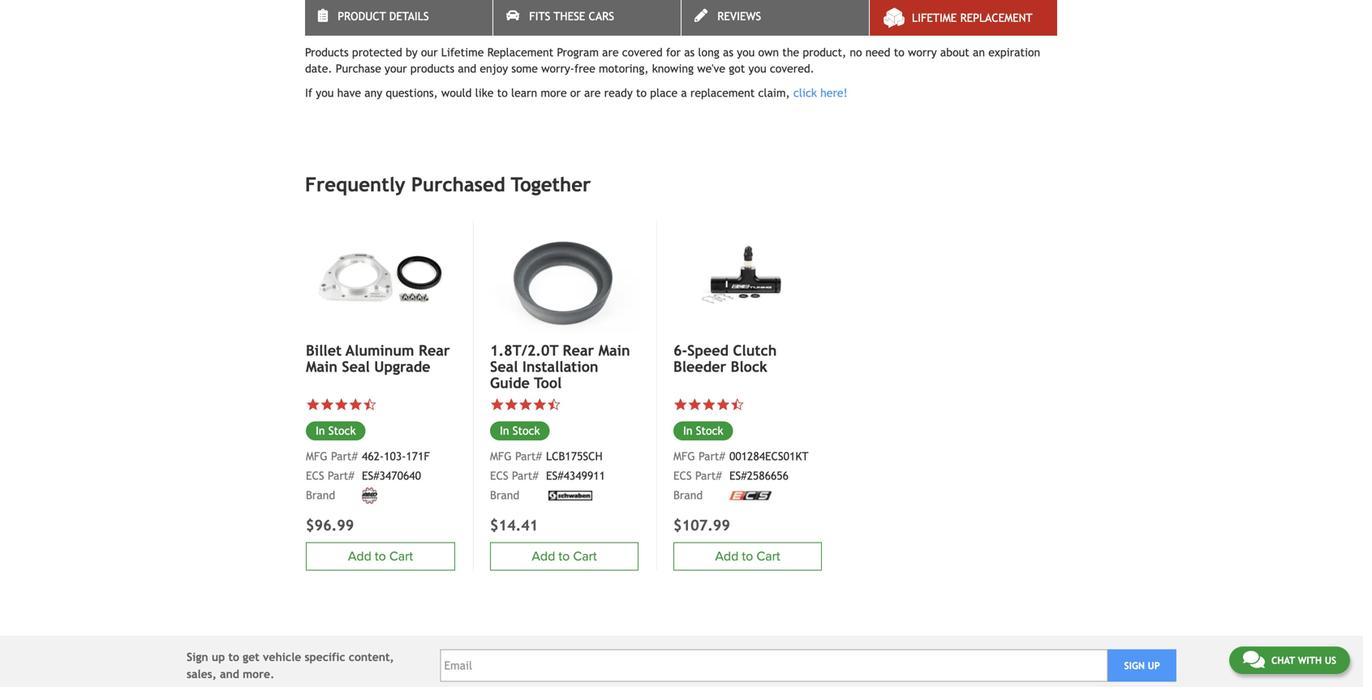 Task type: describe. For each thing, give the bounding box(es) containing it.
mfg part# 462-103-171f ecs part# es#3470640 brand
[[306, 450, 430, 502]]

462-
[[362, 450, 384, 463]]

chat with us link
[[1229, 647, 1351, 674]]

if
[[305, 86, 313, 99]]

billet aluminum rear main seal upgrade
[[306, 342, 450, 375]]

claim,
[[758, 86, 790, 99]]

motoring,
[[599, 62, 649, 75]]

add for $14.41
[[532, 549, 555, 564]]

an
[[973, 46, 985, 59]]

replacement
[[691, 86, 755, 99]]

half star image for block
[[730, 398, 745, 412]]

got
[[729, 62, 745, 75]]

knowing
[[652, 62, 694, 75]]

part# left 001284ecs01kt
[[699, 450, 725, 463]]

lcb175sch
[[546, 450, 603, 463]]

in stock for main
[[316, 424, 356, 437]]

lifetime replacement
[[912, 11, 1033, 24]]

star image for 1.8t/2.0t rear main seal installation guide tool
[[533, 398, 547, 412]]

half star image for installation
[[547, 398, 561, 412]]

own
[[758, 46, 779, 59]]

es#4349911
[[546, 470, 605, 483]]

enjoy
[[480, 62, 508, 75]]

with
[[1298, 655, 1322, 666]]

2 as from the left
[[723, 46, 734, 59]]

we've
[[697, 62, 726, 75]]

expiration
[[989, 46, 1041, 59]]

part# left 462-
[[331, 450, 358, 463]]

1 star image from the left
[[306, 398, 320, 412]]

products
[[305, 46, 349, 59]]

1 as from the left
[[684, 46, 695, 59]]

cart for $96.99
[[389, 549, 413, 564]]

main inside billet aluminum rear main seal upgrade
[[306, 358, 338, 375]]

6-speed clutch bleeder block
[[674, 342, 777, 375]]

$14.41
[[490, 517, 538, 534]]

mfg part# lcb175sch ecs part# es#4349911 brand
[[490, 450, 605, 502]]

speed
[[688, 342, 729, 359]]

add to cart for $14.41
[[532, 549, 597, 564]]

more.
[[243, 668, 275, 681]]

rear inside billet aluminum rear main seal upgrade
[[419, 342, 450, 359]]

4 star image from the left
[[519, 398, 533, 412]]

more
[[541, 86, 567, 99]]

lifetime replacement link
[[870, 0, 1058, 36]]

mfg for $107.99
[[674, 450, 695, 463]]

frequently
[[305, 173, 405, 196]]

2 star image from the left
[[320, 398, 334, 412]]

would
[[441, 86, 472, 99]]

6-speed clutch bleeder block image
[[674, 221, 822, 333]]

by
[[406, 46, 418, 59]]

products protected by our lifetime replacement program are covered for as long as you own the product, no need to worry about an expiration date. purchase your products and enjoy some worry-free motoring, knowing we've got you covered.
[[305, 46, 1041, 75]]

billet aluminum rear main seal upgrade link
[[306, 342, 455, 375]]

us
[[1325, 655, 1337, 666]]

add for $107.99
[[715, 549, 739, 564]]

protected
[[352, 46, 402, 59]]

6 star image from the left
[[490, 398, 504, 412]]

replacement inside products protected by our lifetime replacement program are covered for as long as you own the product, no need to worry about an expiration date. purchase your products and enjoy some worry-free motoring, knowing we've got you covered.
[[487, 46, 554, 59]]

in for 6-speed clutch bleeder block
[[683, 424, 693, 437]]

add to cart button for $14.41
[[490, 543, 639, 571]]

get
[[243, 651, 260, 664]]

details
[[389, 10, 429, 23]]

click here! link
[[794, 86, 848, 99]]

products
[[410, 62, 455, 75]]

comments image
[[1243, 650, 1265, 670]]

any
[[365, 86, 382, 99]]

if you have any questions, would like to learn more or are ready to place a replacement claim, click here!
[[305, 86, 848, 99]]

Email email field
[[440, 650, 1108, 682]]

seal inside 1.8t/2.0t rear main seal installation guide tool
[[490, 358, 518, 375]]

and inside products protected by our lifetime replacement program are covered for as long as you own the product, no need to worry about an expiration date. purchase your products and enjoy some worry-free motoring, knowing we've got you covered.
[[458, 62, 477, 75]]

add to cart for $107.99
[[715, 549, 780, 564]]

sign up
[[1124, 660, 1160, 672]]

guide
[[490, 374, 530, 391]]

2 star image from the left
[[688, 398, 702, 412]]

to left place
[[636, 86, 647, 99]]

tool
[[534, 374, 562, 391]]

half star image
[[363, 398, 377, 412]]

in stock for seal
[[500, 424, 540, 437]]

by
[[490, 12, 508, 32]]

to down schwaben image
[[559, 549, 570, 564]]

click
[[794, 86, 817, 99]]

replacement inside 'link'
[[961, 11, 1033, 24]]

worry-
[[541, 62, 575, 75]]

lifetime inside products protected by our lifetime replacement program are covered for as long as you own the product, no need to worry about an expiration date. purchase your products and enjoy some worry-free motoring, knowing we've got you covered.
[[441, 46, 484, 59]]

star image for 6-speed clutch bleeder block
[[716, 398, 730, 412]]

sales,
[[187, 668, 217, 681]]

clutch
[[733, 342, 777, 359]]

part# up $96.99
[[328, 470, 354, 483]]

brand for $107.99
[[674, 489, 703, 502]]

es#3470640
[[362, 470, 421, 483]]

ecs for 6-speed clutch bleeder block
[[674, 470, 692, 483]]

mfg for $96.99
[[306, 450, 328, 463]]

7 star image from the left
[[504, 398, 519, 412]]

part# up $107.99
[[695, 470, 722, 483]]

our
[[513, 12, 541, 32]]

bleeder
[[674, 358, 727, 375]]

a
[[681, 86, 687, 99]]

cars
[[589, 10, 614, 23]]

in stock for bleeder
[[683, 424, 724, 437]]

mfg part# 001284ecs01kt ecs part# es#2586656 brand
[[674, 450, 809, 502]]

1 horizontal spatial replacement
[[614, 12, 713, 32]]

fits these cars link
[[493, 0, 681, 36]]

star image for billet aluminum rear main seal upgrade
[[349, 398, 363, 412]]

here!
[[821, 86, 848, 99]]

or
[[570, 86, 581, 99]]



Task type: vqa. For each thing, say whether or not it's contained in the screenshot.
Cross Reference 11111316993 11111310603 893781
no



Task type: locate. For each thing, give the bounding box(es) containing it.
0 horizontal spatial stock
[[329, 424, 356, 437]]

chat with us
[[1272, 655, 1337, 666]]

1 rear from the left
[[419, 342, 450, 359]]

add to cart down $14.41
[[532, 549, 597, 564]]

add down $96.99
[[348, 549, 372, 564]]

0 horizontal spatial main
[[306, 358, 338, 375]]

1 horizontal spatial rear
[[563, 342, 594, 359]]

reviews
[[718, 10, 761, 23]]

1 horizontal spatial seal
[[490, 358, 518, 375]]

reviews link
[[682, 0, 869, 36]]

chat
[[1272, 655, 1295, 666]]

1 add to cart from the left
[[348, 549, 413, 564]]

questions,
[[386, 86, 438, 99]]

and
[[458, 62, 477, 75], [220, 668, 239, 681]]

mfg left 462-
[[306, 450, 328, 463]]

0 horizontal spatial are
[[584, 86, 601, 99]]

program
[[718, 12, 781, 32], [557, 46, 599, 59]]

part#
[[331, 450, 358, 463], [699, 450, 725, 463], [515, 450, 542, 463], [328, 470, 354, 483], [695, 470, 722, 483], [512, 470, 539, 483]]

cart
[[389, 549, 413, 564], [757, 549, 780, 564], [573, 549, 597, 564]]

0 vertical spatial program
[[718, 12, 781, 32]]

1 seal from the left
[[342, 358, 370, 375]]

mfg up $107.99
[[674, 450, 695, 463]]

replacement up for
[[614, 12, 713, 32]]

ecs for 1.8t/2.0t rear main seal installation guide tool
[[490, 470, 509, 483]]

need
[[866, 46, 891, 59]]

2 add to cart button from the left
[[674, 543, 822, 571]]

ecs image
[[730, 491, 772, 500]]

seal inside billet aluminum rear main seal upgrade
[[342, 358, 370, 375]]

in stock up mfg part# 001284ecs01kt ecs part# es#2586656 brand
[[683, 424, 724, 437]]

covered
[[622, 46, 663, 59]]

1 mfg from the left
[[306, 450, 328, 463]]

your
[[385, 62, 407, 75]]

3 star image from the left
[[716, 398, 730, 412]]

stock for bleeder
[[696, 424, 724, 437]]

stock up mfg part# 462-103-171f ecs part# es#3470640 brand
[[329, 424, 356, 437]]

2 stock from the left
[[696, 424, 724, 437]]

mfg up $14.41
[[490, 450, 512, 463]]

2 horizontal spatial stock
[[696, 424, 724, 437]]

add to cart button down $96.99
[[306, 543, 455, 571]]

are inside products protected by our lifetime replacement program are covered for as long as you own the product, no need to worry about an expiration date. purchase your products and enjoy some worry-free motoring, knowing we've got you covered.
[[602, 46, 619, 59]]

add to cart button
[[306, 543, 455, 571], [674, 543, 822, 571], [490, 543, 639, 571]]

ecs
[[306, 470, 324, 483], [674, 470, 692, 483], [490, 470, 509, 483]]

2 cart from the left
[[757, 549, 780, 564]]

add to cart button for $107.99
[[674, 543, 822, 571]]

3 cart from the left
[[573, 549, 597, 564]]

6-speed clutch bleeder block link
[[674, 342, 822, 375]]

2 horizontal spatial in stock
[[683, 424, 724, 437]]

2 mfg from the left
[[674, 450, 695, 463]]

the
[[783, 46, 800, 59]]

add
[[348, 549, 372, 564], [715, 549, 739, 564], [532, 549, 555, 564]]

sign
[[187, 651, 208, 664], [1124, 660, 1145, 672]]

0 horizontal spatial add to cart
[[348, 549, 413, 564]]

171f
[[406, 450, 430, 463]]

half star image down block at bottom right
[[730, 398, 745, 412]]

in up mfg part# 462-103-171f ecs part# es#3470640 brand
[[316, 424, 325, 437]]

as up got
[[723, 46, 734, 59]]

fits these cars
[[529, 10, 614, 23]]

1 horizontal spatial main
[[599, 342, 630, 359]]

seal right the billet
[[342, 358, 370, 375]]

about
[[941, 46, 970, 59]]

add to cart button down $14.41
[[490, 543, 639, 571]]

0 horizontal spatial sign
[[187, 651, 208, 664]]

1 vertical spatial and
[[220, 668, 239, 681]]

1 horizontal spatial up
[[1148, 660, 1160, 672]]

3 add to cart from the left
[[532, 549, 597, 564]]

3 add from the left
[[532, 549, 555, 564]]

add to cart button down $107.99
[[674, 543, 822, 571]]

place
[[650, 86, 678, 99]]

5 star image from the left
[[533, 398, 547, 412]]

ecs up $107.99
[[674, 470, 692, 483]]

as right for
[[684, 46, 695, 59]]

brand inside mfg part# 462-103-171f ecs part# es#3470640 brand
[[306, 489, 335, 502]]

to down ecs image
[[742, 549, 753, 564]]

3 mfg from the left
[[490, 450, 512, 463]]

some
[[512, 62, 538, 75]]

cart for $14.41
[[573, 549, 597, 564]]

sign inside sign up to get vehicle specific content, sales, and more.
[[187, 651, 208, 664]]

brand up $14.41
[[490, 489, 520, 502]]

add to cart down $96.99
[[348, 549, 413, 564]]

0 horizontal spatial lifetime
[[441, 46, 484, 59]]

replacement up "an"
[[961, 11, 1033, 24]]

brand up $107.99
[[674, 489, 703, 502]]

is
[[406, 12, 417, 32]]

0 vertical spatial and
[[458, 62, 477, 75]]

2 add from the left
[[715, 549, 739, 564]]

1 brand from the left
[[306, 489, 335, 502]]

add to cart down $107.99
[[715, 549, 780, 564]]

half star image
[[730, 398, 745, 412], [547, 398, 561, 412]]

3 in from the left
[[500, 424, 509, 437]]

3 add to cart button from the left
[[490, 543, 639, 571]]

mfg inside mfg part# 462-103-171f ecs part# es#3470640 brand
[[306, 450, 328, 463]]

and inside sign up to get vehicle specific content, sales, and more.
[[220, 668, 239, 681]]

to inside products protected by our lifetime replacement program are covered for as long as you own the product, no need to worry about an expiration date. purchase your products and enjoy some worry-free motoring, knowing we've got you covered.
[[894, 46, 905, 59]]

1 horizontal spatial lifetime
[[546, 12, 609, 32]]

1 horizontal spatial cart
[[573, 549, 597, 564]]

part# left lcb175sch
[[515, 450, 542, 463]]

2 horizontal spatial ecs
[[674, 470, 692, 483]]

ecs inside the mfg part# lcb175sch ecs part# es#4349911 brand
[[490, 470, 509, 483]]

to
[[894, 46, 905, 59], [497, 86, 508, 99], [636, 86, 647, 99], [375, 549, 386, 564], [742, 549, 753, 564], [559, 549, 570, 564], [228, 651, 239, 664]]

3 brand from the left
[[490, 489, 520, 502]]

in stock up mfg part# 462-103-171f ecs part# es#3470640 brand
[[316, 424, 356, 437]]

are right or in the top left of the page
[[584, 86, 601, 99]]

and up would
[[458, 62, 477, 75]]

our
[[421, 46, 438, 59]]

2 in from the left
[[683, 424, 693, 437]]

rear right aluminum
[[419, 342, 450, 359]]

are up motoring,
[[602, 46, 619, 59]]

lifetime
[[912, 11, 957, 24], [546, 12, 609, 32], [441, 46, 484, 59]]

sign inside button
[[1124, 660, 1145, 672]]

ecs inside mfg part# 001284ecs01kt ecs part# es#2586656 brand
[[674, 470, 692, 483]]

covered
[[422, 12, 485, 32]]

1 ecs from the left
[[306, 470, 324, 483]]

2 horizontal spatial add to cart button
[[674, 543, 822, 571]]

1 horizontal spatial add to cart
[[532, 549, 597, 564]]

add to cart
[[348, 549, 413, 564], [715, 549, 780, 564], [532, 549, 597, 564]]

together
[[511, 173, 591, 196]]

brand
[[306, 489, 335, 502], [674, 489, 703, 502], [490, 489, 520, 502]]

stock up the mfg part# lcb175sch ecs part# es#4349911 brand
[[513, 424, 540, 437]]

2 ecs from the left
[[674, 470, 692, 483]]

in stock down guide
[[500, 424, 540, 437]]

half star image down "tool"
[[547, 398, 561, 412]]

1 vertical spatial program
[[557, 46, 599, 59]]

you
[[737, 46, 755, 59], [749, 62, 767, 75], [316, 86, 334, 99]]

rear inside 1.8t/2.0t rear main seal installation guide tool
[[563, 342, 594, 359]]

ecs up $14.41
[[490, 470, 509, 483]]

brand up $96.99
[[306, 489, 335, 502]]

2 horizontal spatial brand
[[674, 489, 703, 502]]

0 horizontal spatial mfg
[[306, 450, 328, 463]]

main right installation
[[599, 342, 630, 359]]

main left aluminum
[[306, 358, 338, 375]]

5 star image from the left
[[702, 398, 716, 412]]

like
[[475, 86, 494, 99]]

2 horizontal spatial cart
[[757, 549, 780, 564]]

1 in stock from the left
[[316, 424, 356, 437]]

ecs up $96.99
[[306, 470, 324, 483]]

brand for $14.41
[[490, 489, 520, 502]]

2 brand from the left
[[674, 489, 703, 502]]

4 star image from the left
[[674, 398, 688, 412]]

installation
[[523, 358, 599, 375]]

1 horizontal spatial in
[[500, 424, 509, 437]]

up for sign up to get vehicle specific content, sales, and more.
[[212, 651, 225, 664]]

purchase
[[336, 62, 381, 75]]

add down $107.99
[[715, 549, 739, 564]]

program up 'own'
[[718, 12, 781, 32]]

purchased
[[411, 173, 505, 196]]

star image
[[306, 398, 320, 412], [320, 398, 334, 412], [334, 398, 349, 412], [674, 398, 688, 412], [702, 398, 716, 412], [490, 398, 504, 412], [504, 398, 519, 412]]

to left get
[[228, 651, 239, 664]]

1.8t/2.0t rear main seal installation guide tool
[[490, 342, 630, 391]]

free
[[575, 62, 596, 75]]

to right need
[[894, 46, 905, 59]]

long
[[698, 46, 720, 59]]

$107.99
[[674, 517, 730, 534]]

1 vertical spatial are
[[584, 86, 601, 99]]

vehicle
[[263, 651, 301, 664]]

1 horizontal spatial and
[[458, 62, 477, 75]]

2 half star image from the left
[[547, 398, 561, 412]]

mfg inside the mfg part# lcb175sch ecs part# es#4349911 brand
[[490, 450, 512, 463]]

2 rear from the left
[[563, 342, 594, 359]]

1 horizontal spatial in stock
[[500, 424, 540, 437]]

cart for $107.99
[[757, 549, 780, 564]]

to inside sign up to get vehicle specific content, sales, and more.
[[228, 651, 239, 664]]

rear
[[419, 342, 450, 359], [563, 342, 594, 359]]

add to cart button for $96.99
[[306, 543, 455, 571]]

program up free
[[557, 46, 599, 59]]

3 in stock from the left
[[500, 424, 540, 437]]

0 horizontal spatial brand
[[306, 489, 335, 502]]

0 horizontal spatial add to cart button
[[306, 543, 455, 571]]

1 horizontal spatial sign
[[1124, 660, 1145, 672]]

main inside 1.8t/2.0t rear main seal installation guide tool
[[599, 342, 630, 359]]

upgrade
[[374, 358, 431, 375]]

sign for sign up
[[1124, 660, 1145, 672]]

these
[[554, 10, 585, 23]]

in down guide
[[500, 424, 509, 437]]

sign for sign up to get vehicle specific content, sales, and more.
[[187, 651, 208, 664]]

worry
[[908, 46, 937, 59]]

this
[[305, 12, 337, 32]]

1 star image from the left
[[349, 398, 363, 412]]

you right 'if'
[[316, 86, 334, 99]]

up
[[212, 651, 225, 664], [1148, 660, 1160, 672]]

stock for main
[[329, 424, 356, 437]]

product details
[[338, 10, 429, 23]]

block
[[731, 358, 768, 375]]

up inside sign up to get vehicle specific content, sales, and more.
[[212, 651, 225, 664]]

0 horizontal spatial half star image
[[547, 398, 561, 412]]

1 add from the left
[[348, 549, 372, 564]]

2 in stock from the left
[[683, 424, 724, 437]]

billet
[[306, 342, 342, 359]]

2 horizontal spatial replacement
[[961, 11, 1033, 24]]

0 horizontal spatial add
[[348, 549, 372, 564]]

have
[[337, 86, 361, 99]]

program inside products protected by our lifetime replacement program are covered for as long as you own the product, no need to worry about an expiration date. purchase your products and enjoy some worry-free motoring, knowing we've got you covered.
[[557, 46, 599, 59]]

2 add to cart from the left
[[715, 549, 780, 564]]

mfg for $14.41
[[490, 450, 512, 463]]

schwaben image
[[546, 491, 595, 501]]

0 horizontal spatial up
[[212, 651, 225, 664]]

es#2586656
[[730, 470, 789, 483]]

1 horizontal spatial brand
[[490, 489, 520, 502]]

0 horizontal spatial cart
[[389, 549, 413, 564]]

0 horizontal spatial in
[[316, 424, 325, 437]]

1 horizontal spatial as
[[723, 46, 734, 59]]

rear right 1.8t/2.0t
[[563, 342, 594, 359]]

aluminum
[[346, 342, 414, 359]]

seal left "tool"
[[490, 358, 518, 375]]

iabed industries image
[[362, 488, 378, 504]]

brand inside mfg part# 001284ecs01kt ecs part# es#2586656 brand
[[674, 489, 703, 502]]

001284ecs01kt
[[730, 450, 809, 463]]

1 half star image from the left
[[730, 398, 745, 412]]

for
[[666, 46, 681, 59]]

you down 'own'
[[749, 62, 767, 75]]

0 horizontal spatial and
[[220, 668, 239, 681]]

this product is covered by our lifetime replacement program
[[305, 12, 781, 32]]

1 horizontal spatial add to cart button
[[490, 543, 639, 571]]

lifetime inside 'link'
[[912, 11, 957, 24]]

in stock
[[316, 424, 356, 437], [683, 424, 724, 437], [500, 424, 540, 437]]

0 horizontal spatial replacement
[[487, 46, 554, 59]]

3 star image from the left
[[334, 398, 349, 412]]

up inside button
[[1148, 660, 1160, 672]]

1 stock from the left
[[329, 424, 356, 437]]

product details link
[[305, 0, 493, 36]]

2 horizontal spatial lifetime
[[912, 11, 957, 24]]

2 horizontal spatial in
[[683, 424, 693, 437]]

1 horizontal spatial ecs
[[490, 470, 509, 483]]

up for sign up
[[1148, 660, 1160, 672]]

seal
[[342, 358, 370, 375], [490, 358, 518, 375]]

2 horizontal spatial add
[[715, 549, 739, 564]]

0 vertical spatial are
[[602, 46, 619, 59]]

0 horizontal spatial in stock
[[316, 424, 356, 437]]

1 add to cart button from the left
[[306, 543, 455, 571]]

0 horizontal spatial ecs
[[306, 470, 324, 483]]

1 horizontal spatial mfg
[[490, 450, 512, 463]]

and right sales,
[[220, 668, 239, 681]]

0 horizontal spatial program
[[557, 46, 599, 59]]

2 horizontal spatial mfg
[[674, 450, 695, 463]]

you up got
[[737, 46, 755, 59]]

part# up $14.41
[[512, 470, 539, 483]]

1 horizontal spatial add
[[532, 549, 555, 564]]

1 cart from the left
[[389, 549, 413, 564]]

stock for seal
[[513, 424, 540, 437]]

in for billet aluminum rear main seal upgrade
[[316, 424, 325, 437]]

1 horizontal spatial program
[[718, 12, 781, 32]]

1.8t/2.0t
[[490, 342, 559, 359]]

3 stock from the left
[[513, 424, 540, 437]]

0 horizontal spatial seal
[[342, 358, 370, 375]]

2 vertical spatial you
[[316, 86, 334, 99]]

1 in from the left
[[316, 424, 325, 437]]

6-
[[674, 342, 688, 359]]

star image
[[349, 398, 363, 412], [688, 398, 702, 412], [716, 398, 730, 412], [519, 398, 533, 412], [533, 398, 547, 412]]

fits
[[529, 10, 551, 23]]

learn
[[511, 86, 537, 99]]

1.8t/2.0t rear main seal installation guide tool link
[[490, 342, 639, 391]]

specific
[[305, 651, 345, 664]]

103-
[[384, 450, 406, 463]]

0 vertical spatial you
[[737, 46, 755, 59]]

sign up to get vehicle specific content, sales, and more.
[[187, 651, 394, 681]]

2 horizontal spatial add to cart
[[715, 549, 780, 564]]

add for $96.99
[[348, 549, 372, 564]]

replacement up the some
[[487, 46, 554, 59]]

content,
[[349, 651, 394, 664]]

3 ecs from the left
[[490, 470, 509, 483]]

$96.99
[[306, 517, 354, 534]]

in down bleeder
[[683, 424, 693, 437]]

ecs inside mfg part# 462-103-171f ecs part# es#3470640 brand
[[306, 470, 324, 483]]

stock up mfg part# 001284ecs01kt ecs part# es#2586656 brand
[[696, 424, 724, 437]]

0 horizontal spatial rear
[[419, 342, 450, 359]]

1 horizontal spatial are
[[602, 46, 619, 59]]

in for 1.8t/2.0t rear main seal installation guide tool
[[500, 424, 509, 437]]

mfg inside mfg part# 001284ecs01kt ecs part# es#2586656 brand
[[674, 450, 695, 463]]

1 horizontal spatial half star image
[[730, 398, 745, 412]]

billet aluminum rear main seal upgrade image
[[306, 221, 455, 333]]

1 vertical spatial you
[[749, 62, 767, 75]]

1.8t/2.0t rear main seal installation guide tool image
[[490, 221, 639, 333]]

date.
[[305, 62, 332, 75]]

product
[[338, 10, 386, 23], [341, 12, 401, 32]]

as
[[684, 46, 695, 59], [723, 46, 734, 59]]

0 horizontal spatial as
[[684, 46, 695, 59]]

to down iabed industries image
[[375, 549, 386, 564]]

brand inside the mfg part# lcb175sch ecs part# es#4349911 brand
[[490, 489, 520, 502]]

2 seal from the left
[[490, 358, 518, 375]]

add down $14.41
[[532, 549, 555, 564]]

to right like
[[497, 86, 508, 99]]

1 horizontal spatial stock
[[513, 424, 540, 437]]

add to cart for $96.99
[[348, 549, 413, 564]]



